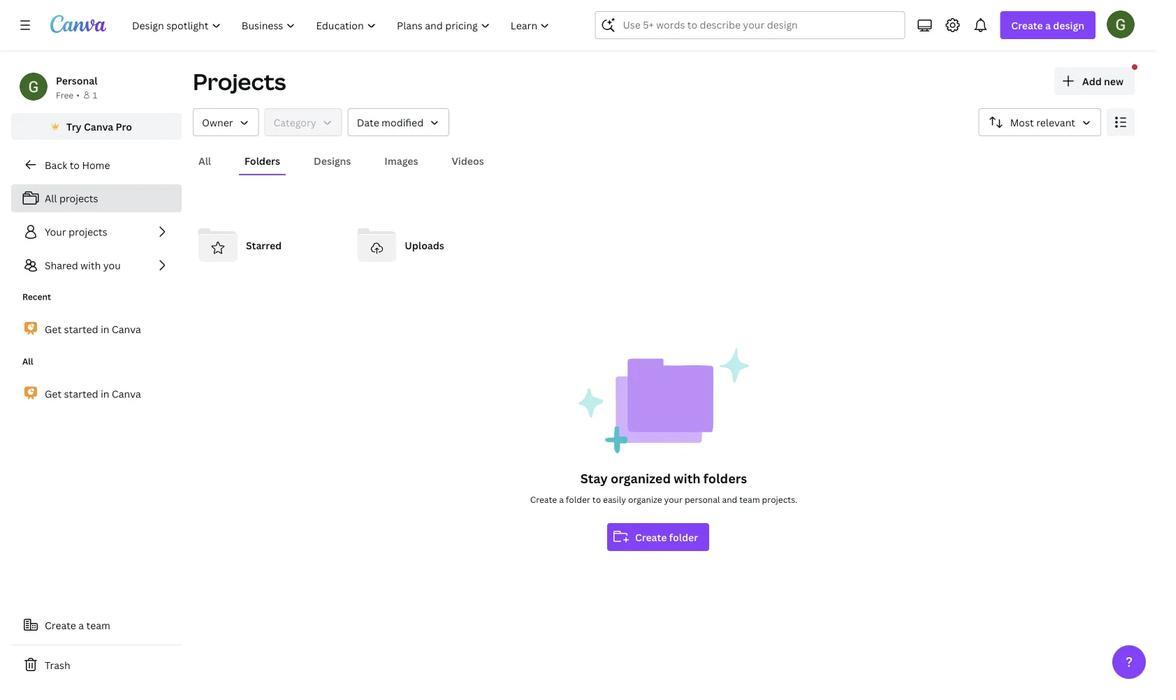 Task type: describe. For each thing, give the bounding box(es) containing it.
Owner button
[[193, 108, 259, 136]]

top level navigation element
[[123, 11, 561, 39]]

2 get started in canva link from the top
[[11, 379, 182, 409]]

with inside list
[[80, 259, 101, 272]]

free
[[56, 89, 74, 101]]

starred
[[246, 239, 282, 252]]

2 started from the top
[[64, 387, 98, 401]]

create a design button
[[1000, 11, 1096, 39]]

create folder
[[635, 531, 698, 544]]

relevant
[[1036, 116, 1075, 129]]

your projects link
[[11, 218, 182, 246]]

videos button
[[446, 147, 490, 174]]

1 get started in canva link from the top
[[11, 314, 182, 344]]

personal
[[56, 74, 97, 87]]

folder inside button
[[669, 531, 698, 544]]

0 horizontal spatial all
[[22, 356, 33, 367]]

most
[[1010, 116, 1034, 129]]

Sort by button
[[979, 108, 1101, 136]]

videos
[[452, 154, 484, 167]]

to inside stay organized with folders create a folder to easily organize your personal and team projects.
[[592, 494, 601, 505]]

a for design
[[1045, 19, 1051, 32]]

0 vertical spatial to
[[70, 158, 80, 172]]

folders
[[704, 470, 747, 487]]

organized
[[611, 470, 671, 487]]

you
[[103, 259, 121, 272]]

stay
[[581, 470, 608, 487]]

back
[[45, 158, 67, 172]]

category
[[274, 116, 316, 129]]

shared with you link
[[11, 252, 182, 280]]

all for all button
[[198, 154, 211, 167]]

your projects
[[45, 225, 107, 239]]

designs button
[[308, 147, 357, 174]]

all projects
[[45, 192, 98, 205]]

most relevant
[[1010, 116, 1075, 129]]

home
[[82, 158, 110, 172]]

all button
[[193, 147, 217, 174]]

and
[[722, 494, 737, 505]]

canva inside button
[[84, 120, 113, 133]]

a for team
[[78, 619, 84, 632]]

design
[[1053, 19, 1085, 32]]

1 get started in canva from the top
[[45, 323, 141, 336]]

personal
[[685, 494, 720, 505]]

images
[[385, 154, 418, 167]]

all for all projects
[[45, 192, 57, 205]]

1
[[93, 89, 97, 101]]

designs
[[314, 154, 351, 167]]

try
[[66, 120, 82, 133]]

try canva pro
[[66, 120, 132, 133]]

your
[[45, 225, 66, 239]]

free •
[[56, 89, 80, 101]]

easily
[[603, 494, 626, 505]]

your
[[664, 494, 683, 505]]

stay organized with folders create a folder to easily organize your personal and team projects.
[[530, 470, 797, 505]]

shared
[[45, 259, 78, 272]]

add new
[[1082, 74, 1124, 88]]



Task type: vqa. For each thing, say whether or not it's contained in the screenshot.
"CREATE A DESIGN" dropdown button
yes



Task type: locate. For each thing, give the bounding box(es) containing it.
team up trash "link"
[[86, 619, 110, 632]]

back to home link
[[11, 151, 182, 179]]

1 horizontal spatial all
[[45, 192, 57, 205]]

projects inside "your projects" link
[[69, 225, 107, 239]]

0 vertical spatial get started in canva link
[[11, 314, 182, 344]]

started
[[64, 323, 98, 336], [64, 387, 98, 401]]

with inside stay organized with folders create a folder to easily organize your personal and team projects.
[[674, 470, 701, 487]]

0 horizontal spatial team
[[86, 619, 110, 632]]

0 horizontal spatial with
[[80, 259, 101, 272]]

0 vertical spatial started
[[64, 323, 98, 336]]

0 horizontal spatial to
[[70, 158, 80, 172]]

1 horizontal spatial to
[[592, 494, 601, 505]]

date
[[357, 116, 379, 129]]

projects right your
[[69, 225, 107, 239]]

2 horizontal spatial a
[[1045, 19, 1051, 32]]

1 started from the top
[[64, 323, 98, 336]]

2 vertical spatial all
[[22, 356, 33, 367]]

folder inside stay organized with folders create a folder to easily organize your personal and team projects.
[[566, 494, 590, 505]]

folder down stay
[[566, 494, 590, 505]]

canva
[[84, 120, 113, 133], [112, 323, 141, 336], [112, 387, 141, 401]]

a up trash "link"
[[78, 619, 84, 632]]

a left design
[[1045, 19, 1051, 32]]

create folder button
[[607, 523, 709, 551]]

create for create a team
[[45, 619, 76, 632]]

uploads
[[405, 239, 444, 252]]

to left easily
[[592, 494, 601, 505]]

get started in canva
[[45, 323, 141, 336], [45, 387, 141, 401]]

folder down your
[[669, 531, 698, 544]]

all up your
[[45, 192, 57, 205]]

gary orlando image
[[1107, 10, 1135, 38]]

1 horizontal spatial team
[[739, 494, 760, 505]]

1 vertical spatial to
[[592, 494, 601, 505]]

0 vertical spatial canva
[[84, 120, 113, 133]]

all
[[198, 154, 211, 167], [45, 192, 57, 205], [22, 356, 33, 367]]

0 vertical spatial in
[[101, 323, 109, 336]]

1 vertical spatial team
[[86, 619, 110, 632]]

1 vertical spatial get
[[45, 387, 62, 401]]

1 vertical spatial folder
[[669, 531, 698, 544]]

1 get from the top
[[45, 323, 62, 336]]

create for create folder
[[635, 531, 667, 544]]

0 horizontal spatial folder
[[566, 494, 590, 505]]

1 vertical spatial get started in canva link
[[11, 379, 182, 409]]

projects
[[193, 66, 286, 97]]

a left easily
[[559, 494, 564, 505]]

in
[[101, 323, 109, 336], [101, 387, 109, 401]]

try canva pro button
[[11, 113, 182, 140]]

all inside "link"
[[45, 192, 57, 205]]

2 in from the top
[[101, 387, 109, 401]]

team
[[739, 494, 760, 505], [86, 619, 110, 632]]

folders
[[245, 154, 280, 167]]

a
[[1045, 19, 1051, 32], [559, 494, 564, 505], [78, 619, 84, 632]]

create a team
[[45, 619, 110, 632]]

trash
[[45, 659, 70, 672]]

a inside dropdown button
[[1045, 19, 1051, 32]]

recent
[[22, 291, 51, 303]]

1 horizontal spatial with
[[674, 470, 701, 487]]

create a design
[[1011, 19, 1085, 32]]

Category button
[[264, 108, 342, 136]]

team inside button
[[86, 619, 110, 632]]

date modified
[[357, 116, 424, 129]]

create for create a design
[[1011, 19, 1043, 32]]

a inside button
[[78, 619, 84, 632]]

projects.
[[762, 494, 797, 505]]

create inside dropdown button
[[1011, 19, 1043, 32]]

0 vertical spatial all
[[198, 154, 211, 167]]

modified
[[382, 116, 424, 129]]

projects down "back to home"
[[59, 192, 98, 205]]

with
[[80, 259, 101, 272], [674, 470, 701, 487]]

projects for your projects
[[69, 225, 107, 239]]

None search field
[[595, 11, 905, 39]]

create inside stay organized with folders create a folder to easily organize your personal and team projects.
[[530, 494, 557, 505]]

folder
[[566, 494, 590, 505], [669, 531, 698, 544]]

0 horizontal spatial a
[[78, 619, 84, 632]]

create
[[1011, 19, 1043, 32], [530, 494, 557, 505], [635, 531, 667, 544], [45, 619, 76, 632]]

organize
[[628, 494, 662, 505]]

0 vertical spatial projects
[[59, 192, 98, 205]]

new
[[1104, 74, 1124, 88]]

2 get from the top
[[45, 387, 62, 401]]

2 horizontal spatial all
[[198, 154, 211, 167]]

1 horizontal spatial folder
[[669, 531, 698, 544]]

1 in from the top
[[101, 323, 109, 336]]

uploads link
[[352, 220, 499, 270]]

1 vertical spatial a
[[559, 494, 564, 505]]

all down owner
[[198, 154, 211, 167]]

create a team button
[[11, 611, 182, 639]]

1 vertical spatial projects
[[69, 225, 107, 239]]

with left the you on the left top of the page
[[80, 259, 101, 272]]

Search search field
[[623, 12, 877, 38]]

1 horizontal spatial a
[[559, 494, 564, 505]]

back to home
[[45, 158, 110, 172]]

1 vertical spatial with
[[674, 470, 701, 487]]

list
[[11, 184, 182, 280]]

1 vertical spatial started
[[64, 387, 98, 401]]

trash link
[[11, 651, 182, 679]]

add new button
[[1054, 67, 1135, 95]]

list containing all projects
[[11, 184, 182, 280]]

all down recent
[[22, 356, 33, 367]]

Date modified button
[[348, 108, 449, 136]]

all projects link
[[11, 184, 182, 212]]

folders button
[[239, 147, 286, 174]]

get
[[45, 323, 62, 336], [45, 387, 62, 401]]

with up your
[[674, 470, 701, 487]]

projects inside all projects "link"
[[59, 192, 98, 205]]

2 vertical spatial canva
[[112, 387, 141, 401]]

starred link
[[193, 220, 341, 270]]

to right back
[[70, 158, 80, 172]]

0 vertical spatial with
[[80, 259, 101, 272]]

0 vertical spatial folder
[[566, 494, 590, 505]]

pro
[[116, 120, 132, 133]]

projects for all projects
[[59, 192, 98, 205]]

all inside button
[[198, 154, 211, 167]]

•
[[76, 89, 80, 101]]

2 get started in canva from the top
[[45, 387, 141, 401]]

0 vertical spatial team
[[739, 494, 760, 505]]

1 vertical spatial get started in canva
[[45, 387, 141, 401]]

shared with you
[[45, 259, 121, 272]]

add
[[1082, 74, 1102, 88]]

1 vertical spatial all
[[45, 192, 57, 205]]

team inside stay organized with folders create a folder to easily organize your personal and team projects.
[[739, 494, 760, 505]]

0 vertical spatial a
[[1045, 19, 1051, 32]]

1 vertical spatial canva
[[112, 323, 141, 336]]

0 vertical spatial get started in canva
[[45, 323, 141, 336]]

get started in canva link
[[11, 314, 182, 344], [11, 379, 182, 409]]

2 vertical spatial a
[[78, 619, 84, 632]]

0 vertical spatial get
[[45, 323, 62, 336]]

1 vertical spatial in
[[101, 387, 109, 401]]

a inside stay organized with folders create a folder to easily organize your personal and team projects.
[[559, 494, 564, 505]]

projects
[[59, 192, 98, 205], [69, 225, 107, 239]]

team right and
[[739, 494, 760, 505]]

owner
[[202, 116, 233, 129]]

images button
[[379, 147, 424, 174]]

to
[[70, 158, 80, 172], [592, 494, 601, 505]]



